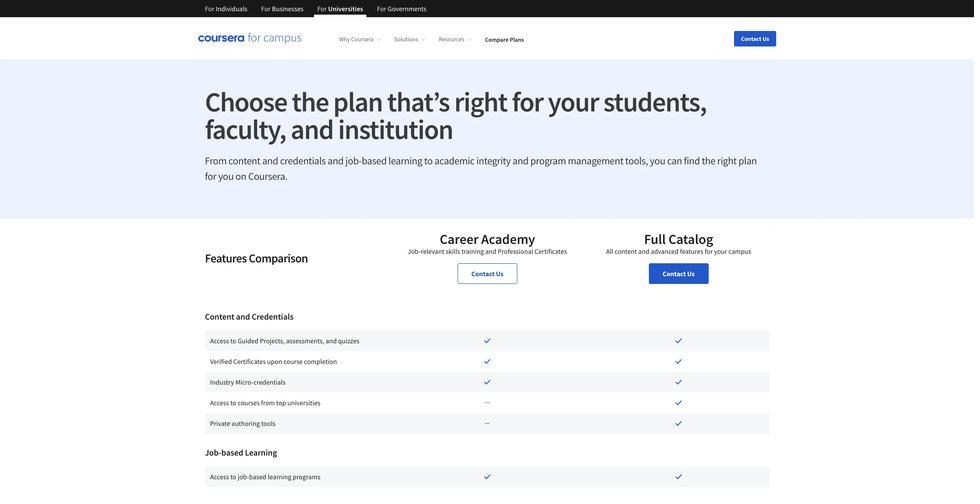 Task type: vqa. For each thing, say whether or not it's contained in the screenshot.
verified
yes



Task type: describe. For each thing, give the bounding box(es) containing it.
contact us inside "contact us" button
[[741, 35, 770, 42]]

quizzes
[[338, 337, 360, 345]]

students,
[[604, 84, 707, 119]]

why
[[339, 35, 350, 43]]

full catalog all content and advanced features for your campus
[[606, 231, 752, 256]]

projects,
[[260, 337, 285, 345]]

to for access to courses from top universities
[[230, 398, 236, 407]]

access to guided projects, assessments, and quizzes
[[210, 337, 360, 345]]

choose
[[205, 84, 287, 119]]

advanced
[[651, 247, 679, 256]]

individuals
[[216, 4, 248, 13]]

universities
[[288, 398, 321, 407]]

comparison
[[249, 250, 308, 266]]

credentials inside from content and credentials and job-based learning to academic integrity and program management tools, you can find the right plan for you on coursera.
[[280, 154, 326, 167]]

industry micro-credentials
[[210, 378, 286, 386]]

micro-
[[236, 378, 254, 386]]

plan inside from content and credentials and job-based learning to academic integrity and program management tools, you can find the right plan for you on coursera.
[[739, 154, 757, 167]]

1 vertical spatial based
[[221, 447, 243, 458]]

guided
[[238, 337, 259, 345]]

industry
[[210, 378, 234, 386]]

0 horizontal spatial certificates
[[233, 357, 266, 366]]

course
[[284, 357, 303, 366]]

your inside full catalog all content and advanced features for your campus
[[715, 247, 728, 256]]

plan inside choose the plan that's right for your students, faculty, and institution
[[333, 84, 383, 119]]

that's
[[387, 84, 450, 119]]

institution
[[338, 112, 453, 146]]

program
[[531, 154, 566, 167]]

academic
[[435, 154, 475, 167]]

0 horizontal spatial contact
[[472, 269, 495, 278]]

full
[[644, 231, 666, 248]]

management
[[568, 154, 624, 167]]

for for individuals
[[205, 4, 214, 13]]

completion
[[304, 357, 337, 366]]

content inside full catalog all content and advanced features for your campus
[[615, 247, 637, 256]]

choose the plan that's right for your students, faculty, and institution
[[205, 84, 707, 146]]

contact us button
[[735, 31, 776, 46]]

right inside choose the plan that's right for your students, faculty, and institution
[[454, 84, 507, 119]]

0 horizontal spatial us
[[496, 269, 504, 278]]

skills
[[446, 247, 460, 256]]

relevant
[[421, 247, 445, 256]]

and inside full catalog all content and advanced features for your campus
[[639, 247, 650, 256]]

0 horizontal spatial you
[[218, 170, 234, 183]]

job- inside "career academy job-relevant skills training and professional certificates"
[[408, 247, 421, 256]]

features
[[205, 250, 247, 266]]

1 vertical spatial job-
[[205, 447, 222, 458]]

resources
[[439, 35, 465, 43]]

find
[[684, 154, 700, 167]]

0 horizontal spatial contact us
[[472, 269, 504, 278]]

your inside choose the plan that's right for your students, faculty, and institution
[[548, 84, 599, 119]]

top
[[276, 398, 286, 407]]

content and credentials
[[205, 311, 294, 322]]

from
[[205, 154, 227, 167]]

for governments
[[377, 4, 427, 13]]

banner navigation
[[198, 0, 434, 17]]

to inside from content and credentials and job-based learning to academic integrity and program management tools, you can find the right plan for you on coursera.
[[424, 154, 433, 167]]

learning inside from content and credentials and job-based learning to academic integrity and program management tools, you can find the right plan for you on coursera.
[[389, 154, 422, 167]]

from
[[261, 398, 275, 407]]

solutions
[[395, 35, 418, 43]]

1 horizontal spatial us
[[688, 269, 695, 278]]

the inside from content and credentials and job-based learning to academic integrity and program management tools, you can find the right plan for you on coursera.
[[702, 154, 716, 167]]

courses
[[238, 398, 260, 407]]

compare plans
[[485, 35, 524, 43]]

universities
[[328, 4, 363, 13]]

why coursera
[[339, 35, 374, 43]]

0 vertical spatial you
[[650, 154, 666, 167]]

career
[[440, 231, 479, 248]]

job- inside from content and credentials and job-based learning to academic integrity and program management tools, you can find the right plan for you on coursera.
[[346, 154, 362, 167]]

training
[[462, 247, 484, 256]]

verified
[[210, 357, 232, 366]]

assessments,
[[286, 337, 325, 345]]



Task type: locate. For each thing, give the bounding box(es) containing it.
1 horizontal spatial learning
[[389, 154, 422, 167]]

1 horizontal spatial right
[[718, 154, 737, 167]]

professional
[[498, 247, 534, 256]]

to for access to guided projects, assessments, and quizzes
[[230, 337, 236, 345]]

0 vertical spatial plan
[[333, 84, 383, 119]]

learning
[[245, 447, 277, 458]]

2 horizontal spatial for
[[705, 247, 713, 256]]

the inside choose the plan that's right for your students, faculty, and institution
[[292, 84, 329, 119]]

2 horizontal spatial us
[[763, 35, 770, 42]]

your
[[548, 84, 599, 119], [715, 247, 728, 256]]

2 vertical spatial access
[[210, 472, 229, 481]]

certificates right professional
[[535, 247, 567, 256]]

businesses
[[272, 4, 304, 13]]

0 horizontal spatial contact us link
[[458, 263, 518, 284]]

0 horizontal spatial right
[[454, 84, 507, 119]]

based left "learning"
[[221, 447, 243, 458]]

for left universities
[[318, 4, 327, 13]]

1 horizontal spatial for
[[512, 84, 544, 119]]

the
[[292, 84, 329, 119], [702, 154, 716, 167]]

programs
[[293, 472, 321, 481]]

job-based learning
[[205, 447, 277, 458]]

contact us link down training
[[458, 263, 518, 284]]

0 horizontal spatial the
[[292, 84, 329, 119]]

credentials
[[252, 311, 294, 322]]

upon
[[267, 357, 282, 366]]

0 vertical spatial job-
[[408, 247, 421, 256]]

1 vertical spatial certificates
[[233, 357, 266, 366]]

content up on
[[229, 154, 261, 167]]

all
[[606, 247, 614, 256]]

credentials
[[280, 154, 326, 167], [254, 378, 286, 386]]

why coursera link
[[339, 35, 381, 43]]

coursera
[[351, 35, 374, 43]]

to left guided
[[230, 337, 236, 345]]

plans
[[510, 35, 524, 43]]

0 horizontal spatial plan
[[333, 84, 383, 119]]

1 horizontal spatial based
[[249, 472, 267, 481]]

2 vertical spatial based
[[249, 472, 267, 481]]

1 horizontal spatial job-
[[346, 154, 362, 167]]

career academy job-relevant skills training and professional certificates
[[408, 231, 567, 256]]

access down job-based learning
[[210, 472, 229, 481]]

can
[[668, 154, 682, 167]]

0 horizontal spatial job-
[[238, 472, 249, 481]]

features
[[680, 247, 704, 256]]

job- left skills
[[408, 247, 421, 256]]

for businesses
[[261, 4, 304, 13]]

0 horizontal spatial for
[[205, 170, 217, 183]]

us inside button
[[763, 35, 770, 42]]

1 vertical spatial learning
[[268, 472, 292, 481]]

content right all on the bottom right of the page
[[615, 247, 637, 256]]

tools
[[261, 419, 276, 428]]

to left academic
[[424, 154, 433, 167]]

job-
[[408, 247, 421, 256], [205, 447, 222, 458]]

0 vertical spatial right
[[454, 84, 507, 119]]

to left courses
[[230, 398, 236, 407]]

0 vertical spatial credentials
[[280, 154, 326, 167]]

access up private
[[210, 398, 229, 407]]

1 vertical spatial for
[[205, 170, 217, 183]]

access to courses from top universities
[[210, 398, 321, 407]]

credentials up coursera.
[[280, 154, 326, 167]]

0 vertical spatial based
[[362, 154, 387, 167]]

us
[[763, 35, 770, 42], [496, 269, 504, 278], [688, 269, 695, 278]]

1 horizontal spatial certificates
[[535, 247, 567, 256]]

3 for from the left
[[318, 4, 327, 13]]

for inside from content and credentials and job-based learning to academic integrity and program management tools, you can find the right plan for you on coursera.
[[205, 170, 217, 183]]

for left businesses
[[261, 4, 271, 13]]

0 vertical spatial access
[[210, 337, 229, 345]]

contact us link
[[458, 263, 518, 284], [649, 263, 709, 284]]

governments
[[388, 4, 427, 13]]

content
[[205, 311, 235, 322]]

resources link
[[439, 35, 472, 43]]

1 horizontal spatial job-
[[408, 247, 421, 256]]

verified certificates upon course completion
[[210, 357, 337, 366]]

catalog
[[669, 231, 714, 248]]

you
[[650, 154, 666, 167], [218, 170, 234, 183]]

0 horizontal spatial content
[[229, 154, 261, 167]]

access up verified
[[210, 337, 229, 345]]

tools,
[[626, 154, 648, 167]]

integrity
[[477, 154, 511, 167]]

1 horizontal spatial your
[[715, 247, 728, 256]]

content
[[229, 154, 261, 167], [615, 247, 637, 256]]

for individuals
[[205, 4, 248, 13]]

for
[[205, 4, 214, 13], [261, 4, 271, 13], [318, 4, 327, 13], [377, 4, 387, 13]]

learning left programs
[[268, 472, 292, 481]]

3 access from the top
[[210, 472, 229, 481]]

contact us
[[741, 35, 770, 42], [472, 269, 504, 278], [663, 269, 695, 278]]

0 horizontal spatial job-
[[205, 447, 222, 458]]

based down institution
[[362, 154, 387, 167]]

1 vertical spatial credentials
[[254, 378, 286, 386]]

2 vertical spatial for
[[705, 247, 713, 256]]

0 vertical spatial for
[[512, 84, 544, 119]]

0 vertical spatial learning
[[389, 154, 422, 167]]

plan
[[333, 84, 383, 119], [739, 154, 757, 167]]

private authoring tools
[[210, 419, 276, 428]]

for inside choose the plan that's right for your students, faculty, and institution
[[512, 84, 544, 119]]

for left individuals
[[205, 4, 214, 13]]

job-
[[346, 154, 362, 167], [238, 472, 249, 481]]

campus
[[729, 247, 752, 256]]

for for universities
[[318, 4, 327, 13]]

1 vertical spatial plan
[[739, 154, 757, 167]]

right inside from content and credentials and job-based learning to academic integrity and program management tools, you can find the right plan for you on coursera.
[[718, 154, 737, 167]]

content inside from content and credentials and job-based learning to academic integrity and program management tools, you can find the right plan for you on coursera.
[[229, 154, 261, 167]]

contact inside button
[[741, 35, 762, 42]]

1 vertical spatial you
[[218, 170, 234, 183]]

to for access to job-based learning programs
[[230, 472, 236, 481]]

0 vertical spatial job-
[[346, 154, 362, 167]]

for for businesses
[[261, 4, 271, 13]]

1 vertical spatial content
[[615, 247, 637, 256]]

1 vertical spatial job-
[[238, 472, 249, 481]]

based down "learning"
[[249, 472, 267, 481]]

1 vertical spatial access
[[210, 398, 229, 407]]

authoring
[[232, 419, 260, 428]]

private
[[210, 419, 230, 428]]

for
[[512, 84, 544, 119], [205, 170, 217, 183], [705, 247, 713, 256]]

1 horizontal spatial contact
[[663, 269, 686, 278]]

contact
[[741, 35, 762, 42], [472, 269, 495, 278], [663, 269, 686, 278]]

faculty,
[[205, 112, 286, 146]]

1 horizontal spatial plan
[[739, 154, 757, 167]]

credentials up from
[[254, 378, 286, 386]]

2 access from the top
[[210, 398, 229, 407]]

compare plans link
[[485, 35, 524, 43]]

based inside from content and credentials and job-based learning to academic integrity and program management tools, you can find the right plan for you on coursera.
[[362, 154, 387, 167]]

coursera.
[[248, 170, 288, 183]]

solutions link
[[395, 35, 425, 43]]

1 horizontal spatial the
[[702, 154, 716, 167]]

0 vertical spatial content
[[229, 154, 261, 167]]

you left on
[[218, 170, 234, 183]]

1 for from the left
[[205, 4, 214, 13]]

1 horizontal spatial content
[[615, 247, 637, 256]]

job- down private
[[205, 447, 222, 458]]

1 vertical spatial right
[[718, 154, 737, 167]]

for universities
[[318, 4, 363, 13]]

access to job-based learning programs
[[210, 472, 321, 481]]

1 vertical spatial the
[[702, 154, 716, 167]]

0 horizontal spatial based
[[221, 447, 243, 458]]

you left can
[[650, 154, 666, 167]]

for inside full catalog all content and advanced features for your campus
[[705, 247, 713, 256]]

compare
[[485, 35, 509, 43]]

access for content
[[210, 337, 229, 345]]

academy
[[482, 231, 535, 248]]

2 horizontal spatial based
[[362, 154, 387, 167]]

0 horizontal spatial your
[[548, 84, 599, 119]]

for for governments
[[377, 4, 387, 13]]

certificates
[[535, 247, 567, 256], [233, 357, 266, 366]]

certificates inside "career academy job-relevant skills training and professional certificates"
[[535, 247, 567, 256]]

from content and credentials and job-based learning to academic integrity and program management tools, you can find the right plan for you on coursera.
[[205, 154, 757, 183]]

1 horizontal spatial contact us
[[663, 269, 695, 278]]

and
[[291, 112, 334, 146], [262, 154, 278, 167], [328, 154, 344, 167], [513, 154, 529, 167], [486, 247, 497, 256], [639, 247, 650, 256], [236, 311, 250, 322], [326, 337, 337, 345]]

1 vertical spatial your
[[715, 247, 728, 256]]

2 horizontal spatial contact
[[741, 35, 762, 42]]

certificates down guided
[[233, 357, 266, 366]]

1 contact us link from the left
[[458, 263, 518, 284]]

learning
[[389, 154, 422, 167], [268, 472, 292, 481]]

1 horizontal spatial contact us link
[[649, 263, 709, 284]]

features comparison
[[205, 250, 308, 266]]

1 access from the top
[[210, 337, 229, 345]]

2 for from the left
[[261, 4, 271, 13]]

0 vertical spatial certificates
[[535, 247, 567, 256]]

access for job-
[[210, 472, 229, 481]]

1 horizontal spatial you
[[650, 154, 666, 167]]

0 horizontal spatial learning
[[268, 472, 292, 481]]

learning down institution
[[389, 154, 422, 167]]

2 horizontal spatial contact us
[[741, 35, 770, 42]]

right
[[454, 84, 507, 119], [718, 154, 737, 167]]

2 contact us link from the left
[[649, 263, 709, 284]]

for left governments
[[377, 4, 387, 13]]

4 for from the left
[[377, 4, 387, 13]]

based
[[362, 154, 387, 167], [221, 447, 243, 458], [249, 472, 267, 481]]

and inside choose the plan that's right for your students, faculty, and institution
[[291, 112, 334, 146]]

to down job-based learning
[[230, 472, 236, 481]]

on
[[236, 170, 246, 183]]

0 vertical spatial your
[[548, 84, 599, 119]]

to
[[424, 154, 433, 167], [230, 337, 236, 345], [230, 398, 236, 407], [230, 472, 236, 481]]

0 vertical spatial the
[[292, 84, 329, 119]]

contact us link down features
[[649, 263, 709, 284]]

coursera for campus image
[[198, 33, 301, 44]]

and inside "career academy job-relevant skills training and professional certificates"
[[486, 247, 497, 256]]



